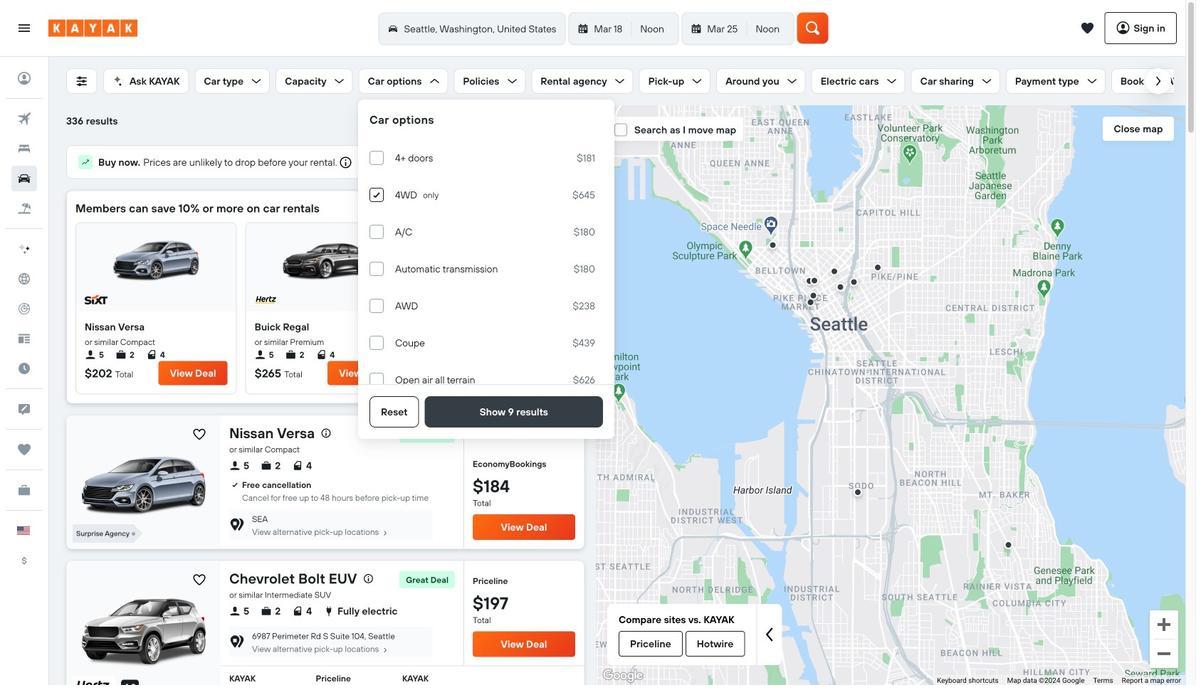 Task type: vqa. For each thing, say whether or not it's contained in the screenshot.
Forward image
no



Task type: describe. For each thing, give the bounding box(es) containing it.
vehicle type: intermediate suv - chevrolet bolt euv or similar image
[[82, 590, 206, 673]]

united states (english) image
[[17, 527, 30, 536]]

vehicle type: compact - nissan versa or similar image
[[82, 440, 206, 523]]

sixtrentacar logo image
[[85, 295, 108, 306]]

go to our blog image
[[11, 326, 37, 352]]

kayak for business new image
[[11, 478, 37, 504]]

hertz logo image
[[255, 295, 278, 306]]

track a flight image
[[11, 296, 37, 322]]

navigation menu image
[[17, 21, 31, 35]]

google image
[[600, 667, 647, 686]]

search for hotels image
[[11, 136, 37, 162]]

hide compare buttons image
[[759, 625, 781, 646]]

search for cars image
[[11, 166, 37, 192]]

buick encore car image
[[452, 229, 538, 286]]

submit feedback about our site image
[[11, 397, 37, 422]]



Task type: locate. For each thing, give the bounding box(es) containing it.
search for packages image
[[11, 196, 37, 222]]

buick regal car image
[[283, 229, 369, 286]]

nissan versa car image
[[113, 229, 199, 286]]

None field
[[221, 667, 584, 686]]

car rental brand will be revealed after booking element
[[73, 525, 142, 543]]

trips image
[[11, 437, 37, 463]]

search for flights image
[[11, 106, 37, 132]]

car rental brand will be revealed after booking image
[[134, 525, 142, 543]]

None search field
[[377, 12, 797, 45]]

sign in image
[[11, 66, 37, 91]]

go to explore image
[[11, 266, 37, 292]]

map region
[[596, 105, 1186, 686]]

car agency: hertz image
[[74, 678, 111, 686]]

find out the best time to travel image
[[11, 356, 37, 382]]

list
[[85, 349, 228, 361], [255, 349, 397, 361], [229, 456, 312, 476], [229, 602, 398, 622]]



